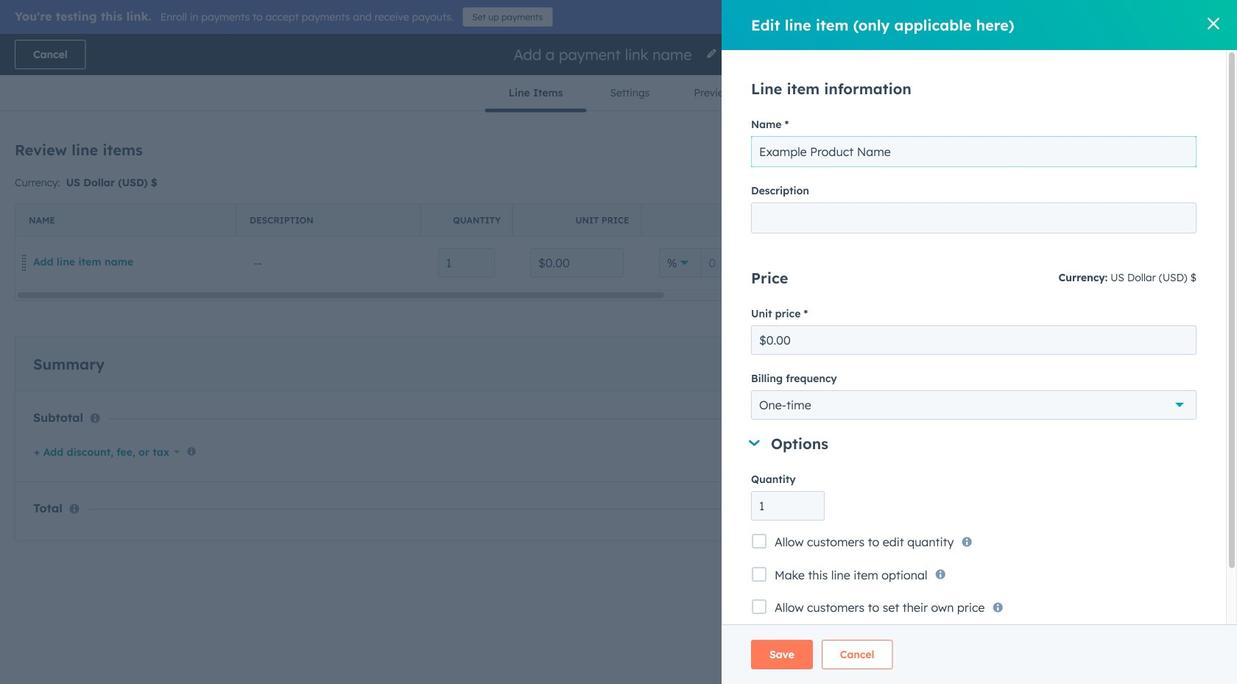 Task type: vqa. For each thing, say whether or not it's contained in the screenshot.
the within the With Stages For The Real-Life Milestones In Your Process.
no



Task type: locate. For each thing, give the bounding box(es) containing it.
column header
[[231, 186, 348, 218], [15, 204, 237, 236], [236, 204, 421, 236], [420, 204, 513, 236], [513, 204, 642, 236], [641, 204, 826, 236], [826, 204, 944, 236], [943, 204, 1165, 236], [1164, 204, 1237, 236]]

press to sort. image
[[805, 196, 810, 206], [978, 196, 983, 206]]

3 press to sort. element from the left
[[590, 196, 595, 208]]

2 press to sort. image from the left
[[978, 196, 983, 206]]

1 horizontal spatial press to sort. image
[[978, 196, 983, 206]]

2 press to sort. element from the left
[[410, 196, 415, 208]]

4 press to sort. element from the left
[[707, 196, 712, 208]]

press to sort. element
[[111, 196, 116, 208], [410, 196, 415, 208], [590, 196, 595, 208], [707, 196, 712, 208], [805, 196, 810, 208], [978, 196, 983, 208], [1060, 196, 1065, 208], [1148, 196, 1154, 208]]

press to sort. image
[[111, 196, 116, 206], [410, 196, 415, 206], [590, 196, 595, 206], [707, 196, 712, 206], [1060, 196, 1065, 206], [1148, 196, 1154, 206]]

1 press to sort. image from the left
[[805, 196, 810, 206]]

dialog
[[0, 0, 1237, 684], [722, 0, 1237, 684]]

1 press to sort. image from the left
[[111, 196, 116, 206]]

1 press to sort. element from the left
[[111, 196, 116, 208]]

3 press to sort. image from the left
[[590, 196, 595, 206]]

0 text field
[[701, 248, 808, 278]]

5 press to sort. image from the left
[[1060, 196, 1065, 206]]

None text field
[[751, 136, 1197, 167], [530, 248, 624, 278], [751, 136, 1197, 167], [530, 248, 624, 278]]

7 press to sort. element from the left
[[1060, 196, 1065, 208]]

4 press to sort. image from the left
[[707, 196, 712, 206]]

None text field
[[751, 203, 1197, 233], [438, 248, 495, 278], [751, 325, 1197, 355], [751, 491, 825, 521], [751, 203, 1197, 233], [438, 248, 495, 278], [751, 325, 1197, 355], [751, 491, 825, 521]]

page section element
[[0, 34, 1237, 111]]

navigation
[[485, 75, 752, 111]]

2 dialog from the left
[[722, 0, 1237, 684]]

Search search field
[[35, 141, 330, 170]]

6 press to sort. element from the left
[[978, 196, 983, 208]]

0 horizontal spatial press to sort. image
[[805, 196, 810, 206]]



Task type: describe. For each thing, give the bounding box(es) containing it.
5 press to sort. element from the left
[[805, 196, 810, 208]]

2 press to sort. image from the left
[[410, 196, 415, 206]]

caret image
[[749, 440, 760, 446]]

Add a payment link name field
[[512, 45, 697, 64]]

6 press to sort. image from the left
[[1148, 196, 1154, 206]]

pagination navigation
[[500, 290, 634, 310]]

1 dialog from the left
[[0, 0, 1237, 684]]

8 press to sort. element from the left
[[1148, 196, 1154, 208]]

close image
[[1208, 18, 1220, 29]]

navigation inside page section element
[[485, 75, 752, 111]]



